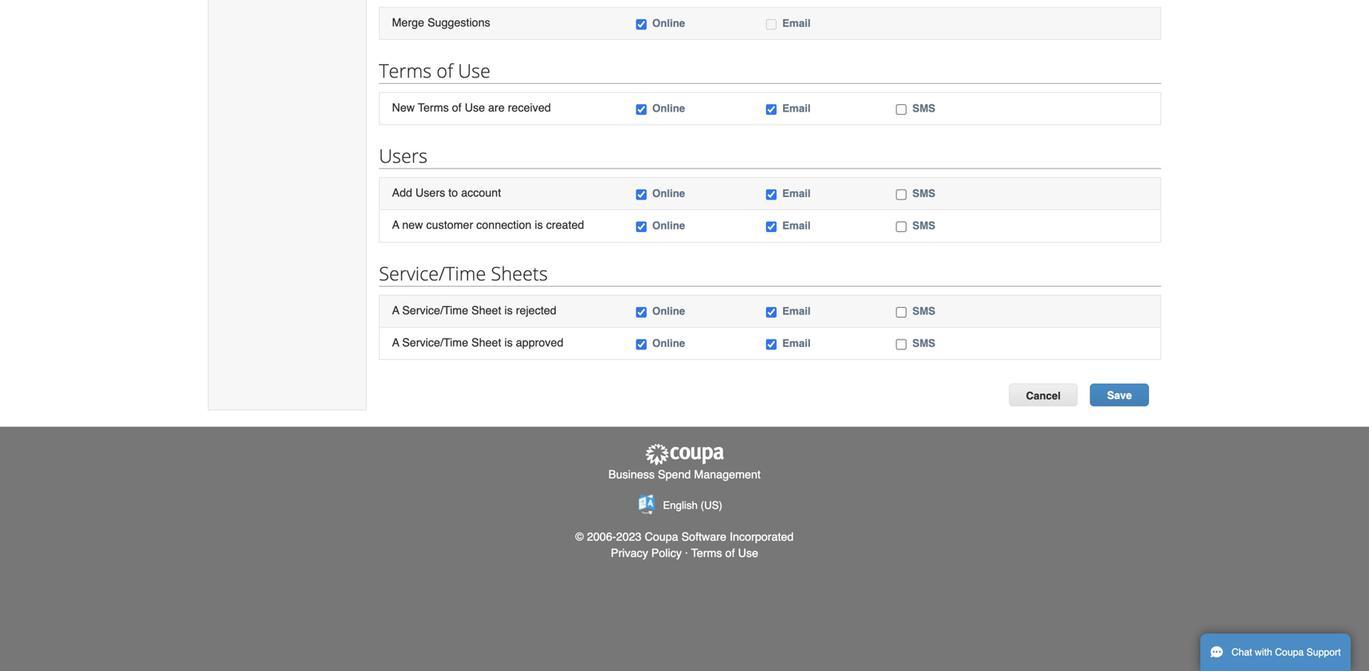 Task type: locate. For each thing, give the bounding box(es) containing it.
1 horizontal spatial terms of use
[[691, 547, 758, 560]]

2 vertical spatial service/time
[[402, 336, 468, 349]]

3 email from the top
[[782, 188, 811, 200]]

use down incorporated
[[738, 547, 758, 560]]

use left are
[[465, 101, 485, 114]]

terms of use up new
[[379, 58, 490, 83]]

1 sms from the top
[[912, 102, 935, 115]]

service/time down customer
[[379, 261, 486, 286]]

(us)
[[701, 499, 722, 512]]

0 vertical spatial of
[[436, 58, 453, 83]]

management
[[694, 468, 761, 481]]

0 vertical spatial service/time
[[379, 261, 486, 286]]

terms right new
[[418, 101, 449, 114]]

1 vertical spatial service/time
[[402, 304, 468, 317]]

new
[[392, 101, 415, 114]]

1 vertical spatial a
[[392, 304, 399, 317]]

is left rejected
[[504, 304, 513, 317]]

add users to account
[[392, 186, 501, 199]]

use
[[458, 58, 490, 83], [465, 101, 485, 114], [738, 547, 758, 560]]

service/time down a service/time sheet is rejected
[[402, 336, 468, 349]]

terms of use
[[379, 58, 490, 83], [691, 547, 758, 560]]

2 vertical spatial is
[[504, 336, 513, 349]]

terms of use down software
[[691, 547, 758, 560]]

use up new terms of use are received
[[458, 58, 490, 83]]

service/time
[[379, 261, 486, 286], [402, 304, 468, 317], [402, 336, 468, 349]]

a service/time sheet is rejected
[[392, 304, 556, 317]]

received
[[508, 101, 551, 114]]

english (us)
[[663, 499, 722, 512]]

4 email from the top
[[782, 220, 811, 232]]

privacy
[[611, 547, 648, 560]]

save button
[[1090, 384, 1149, 407]]

2 vertical spatial a
[[392, 336, 399, 349]]

1 vertical spatial coupa
[[1275, 647, 1304, 658]]

business
[[608, 468, 655, 481]]

chat
[[1232, 647, 1252, 658]]

0 vertical spatial a
[[392, 219, 399, 232]]

coupa right with
[[1275, 647, 1304, 658]]

4 online from the top
[[652, 220, 685, 232]]

0 vertical spatial terms
[[379, 58, 432, 83]]

coupa
[[645, 530, 678, 543], [1275, 647, 1304, 658]]

4 sms from the top
[[912, 305, 935, 317]]

None checkbox
[[766, 19, 777, 30], [636, 104, 646, 115], [766, 104, 777, 115], [896, 104, 907, 115], [766, 222, 777, 232], [636, 307, 646, 318], [896, 307, 907, 318], [766, 339, 777, 350], [766, 19, 777, 30], [636, 104, 646, 115], [766, 104, 777, 115], [896, 104, 907, 115], [766, 222, 777, 232], [636, 307, 646, 318], [896, 307, 907, 318], [766, 339, 777, 350]]

1 sheet from the top
[[471, 304, 501, 317]]

sheet for approved
[[471, 336, 501, 349]]

terms down software
[[691, 547, 722, 560]]

coupa up policy
[[645, 530, 678, 543]]

of left are
[[452, 101, 462, 114]]

1 vertical spatial terms of use
[[691, 547, 758, 560]]

0 vertical spatial coupa
[[645, 530, 678, 543]]

software
[[681, 530, 726, 543]]

1 vertical spatial terms
[[418, 101, 449, 114]]

email for rejected
[[782, 305, 811, 317]]

terms
[[379, 58, 432, 83], [418, 101, 449, 114], [691, 547, 722, 560]]

users left "to"
[[415, 186, 445, 199]]

5 sms from the top
[[912, 337, 935, 349]]

is left the created
[[535, 219, 543, 232]]

email for are
[[782, 102, 811, 115]]

sheet down a service/time sheet is rejected
[[471, 336, 501, 349]]

new terms of use are received
[[392, 101, 551, 114]]

1 vertical spatial is
[[504, 304, 513, 317]]

a new customer connection is created
[[392, 219, 584, 232]]

0 vertical spatial sheet
[[471, 304, 501, 317]]

merge suggestions
[[392, 16, 490, 29]]

sms for approved
[[912, 337, 935, 349]]

1 vertical spatial sheet
[[471, 336, 501, 349]]

0 vertical spatial use
[[458, 58, 490, 83]]

1 a from the top
[[392, 219, 399, 232]]

© 2006-2023 coupa software incorporated
[[575, 530, 794, 543]]

2 vertical spatial of
[[725, 547, 735, 560]]

5 email from the top
[[782, 305, 811, 317]]

of down software
[[725, 547, 735, 560]]

of
[[436, 58, 453, 83], [452, 101, 462, 114], [725, 547, 735, 560]]

2 sheet from the top
[[471, 336, 501, 349]]

terms up new
[[379, 58, 432, 83]]

sheet up 'a service/time sheet is approved'
[[471, 304, 501, 317]]

1 online from the top
[[652, 17, 685, 29]]

is for approved
[[504, 336, 513, 349]]

policy
[[651, 547, 682, 560]]

service/time down service/time sheets
[[402, 304, 468, 317]]

is left approved
[[504, 336, 513, 349]]

2 a from the top
[[392, 304, 399, 317]]

3 a from the top
[[392, 336, 399, 349]]

5 online from the top
[[652, 305, 685, 317]]

chat with coupa support
[[1232, 647, 1341, 658]]

0 horizontal spatial coupa
[[645, 530, 678, 543]]

service/time for a service/time sheet is approved
[[402, 336, 468, 349]]

merge
[[392, 16, 424, 29]]

3 sms from the top
[[912, 220, 935, 232]]

coupa inside button
[[1275, 647, 1304, 658]]

1 horizontal spatial coupa
[[1275, 647, 1304, 658]]

users
[[379, 143, 427, 168], [415, 186, 445, 199]]

email
[[782, 17, 811, 29], [782, 102, 811, 115], [782, 188, 811, 200], [782, 220, 811, 232], [782, 305, 811, 317], [782, 337, 811, 349]]

3 online from the top
[[652, 188, 685, 200]]

0 vertical spatial is
[[535, 219, 543, 232]]

a
[[392, 219, 399, 232], [392, 304, 399, 317], [392, 336, 399, 349]]

email for is
[[782, 220, 811, 232]]

privacy policy link
[[611, 547, 682, 560]]

save
[[1107, 389, 1132, 402]]

is
[[535, 219, 543, 232], [504, 304, 513, 317], [504, 336, 513, 349]]

2 email from the top
[[782, 102, 811, 115]]

sms
[[912, 102, 935, 115], [912, 188, 935, 200], [912, 220, 935, 232], [912, 305, 935, 317], [912, 337, 935, 349]]

is for rejected
[[504, 304, 513, 317]]

new
[[402, 219, 423, 232]]

chat with coupa support button
[[1200, 634, 1351, 671]]

of up new terms of use are received
[[436, 58, 453, 83]]

rejected
[[516, 304, 556, 317]]

None checkbox
[[636, 19, 646, 30], [636, 190, 646, 200], [766, 190, 777, 200], [896, 190, 907, 200], [636, 222, 646, 232], [896, 222, 907, 232], [766, 307, 777, 318], [636, 339, 646, 350], [896, 339, 907, 350], [636, 19, 646, 30], [636, 190, 646, 200], [766, 190, 777, 200], [896, 190, 907, 200], [636, 222, 646, 232], [896, 222, 907, 232], [766, 307, 777, 318], [636, 339, 646, 350], [896, 339, 907, 350]]

6 online from the top
[[652, 337, 685, 349]]

support
[[1307, 647, 1341, 658]]

to
[[448, 186, 458, 199]]

terms of use link
[[691, 547, 758, 560]]

1 vertical spatial of
[[452, 101, 462, 114]]

sheet
[[471, 304, 501, 317], [471, 336, 501, 349]]

online for merge suggestions
[[652, 17, 685, 29]]

2 vertical spatial terms
[[691, 547, 722, 560]]

6 email from the top
[[782, 337, 811, 349]]

privacy policy
[[611, 547, 682, 560]]

online
[[652, 17, 685, 29], [652, 102, 685, 115], [652, 188, 685, 200], [652, 220, 685, 232], [652, 305, 685, 317], [652, 337, 685, 349]]

business spend management
[[608, 468, 761, 481]]

a service/time sheet is approved
[[392, 336, 563, 349]]

a for a new customer connection is created
[[392, 219, 399, 232]]

users up add
[[379, 143, 427, 168]]

online for a service/time sheet is approved
[[652, 337, 685, 349]]

approved
[[516, 336, 563, 349]]

2 online from the top
[[652, 102, 685, 115]]

0 vertical spatial terms of use
[[379, 58, 490, 83]]



Task type: vqa. For each thing, say whether or not it's contained in the screenshot.
Add Users to account
yes



Task type: describe. For each thing, give the bounding box(es) containing it.
service/time for a service/time sheet is rejected
[[402, 304, 468, 317]]

cancel
[[1026, 390, 1061, 402]]

©
[[575, 530, 584, 543]]

cancel link
[[1009, 384, 1078, 407]]

with
[[1255, 647, 1272, 658]]

english
[[663, 499, 698, 512]]

suggestions
[[427, 16, 490, 29]]

incorporated
[[730, 530, 794, 543]]

service/time sheets
[[379, 261, 548, 286]]

are
[[488, 101, 505, 114]]

1 email from the top
[[782, 17, 811, 29]]

1 vertical spatial use
[[465, 101, 485, 114]]

customer
[[426, 219, 473, 232]]

2 vertical spatial use
[[738, 547, 758, 560]]

2023
[[616, 530, 641, 543]]

add
[[392, 186, 412, 199]]

online for a new customer connection is created
[[652, 220, 685, 232]]

email for approved
[[782, 337, 811, 349]]

a for a service/time sheet is approved
[[392, 336, 399, 349]]

1 vertical spatial users
[[415, 186, 445, 199]]

spend
[[658, 468, 691, 481]]

sms for is
[[912, 220, 935, 232]]

sms for are
[[912, 102, 935, 115]]

account
[[461, 186, 501, 199]]

2 sms from the top
[[912, 188, 935, 200]]

sheet for rejected
[[471, 304, 501, 317]]

online for add users to account
[[652, 188, 685, 200]]

0 horizontal spatial terms of use
[[379, 58, 490, 83]]

coupa supplier portal image
[[644, 443, 725, 466]]

online for new terms of use are received
[[652, 102, 685, 115]]

sheets
[[491, 261, 548, 286]]

2006-
[[587, 530, 616, 543]]

online for a service/time sheet is rejected
[[652, 305, 685, 317]]

a for a service/time sheet is rejected
[[392, 304, 399, 317]]

created
[[546, 219, 584, 232]]

0 vertical spatial users
[[379, 143, 427, 168]]

sms for rejected
[[912, 305, 935, 317]]

connection
[[476, 219, 531, 232]]



